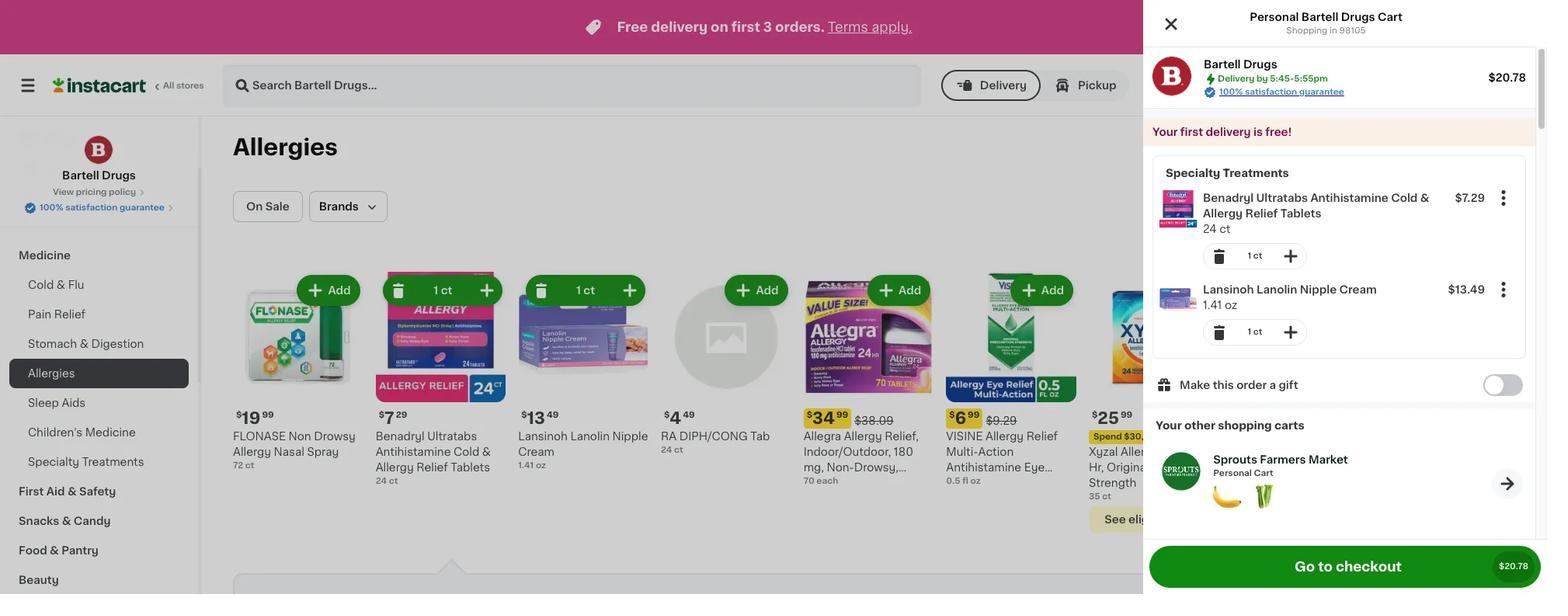 Task type: locate. For each thing, give the bounding box(es) containing it.
all stores link
[[53, 64, 205, 107]]

delivery by 5:45-5:55pm down the in
[[1285, 79, 1435, 91]]

shop
[[44, 133, 73, 144]]

allegra inside allegra allergy relief, 24 hr, indoor/outdoor, 180 mg, gelcaps 24 ct
[[1232, 447, 1270, 457]]

$ inside $ 25 99
[[1092, 411, 1098, 419]]

1 for remove benadryl ultratabs antihistamine cold & allergy relief tablets icon
[[1248, 252, 1252, 260]]

1 horizontal spatial 5:45-
[[1356, 79, 1389, 91]]

100% satisfaction guarantee down view pricing policy link
[[40, 204, 165, 212]]

$ inside $ 13 49
[[522, 411, 527, 419]]

lansinoh lanolin nipple cream 1.41 oz
[[1204, 284, 1377, 311], [518, 431, 648, 470]]

0 horizontal spatial bartell
[[62, 170, 99, 181]]

0 horizontal spatial lansinoh
[[518, 431, 568, 442]]

0 vertical spatial drugs
[[1342, 12, 1376, 23]]

0 horizontal spatial specialty treatments
[[28, 457, 144, 468]]

bartell drugs link
[[62, 135, 136, 183]]

1 horizontal spatial antihistamine
[[947, 462, 1022, 473]]

$ for 19
[[236, 411, 242, 419]]

1 $3 from the left
[[1169, 433, 1180, 441]]

0 horizontal spatial save
[[1146, 433, 1167, 441]]

1 items from the left
[[1172, 514, 1204, 525]]

bartell up pricing
[[62, 170, 99, 181]]

lansinoh lanolin nipple cream button
[[1204, 282, 1435, 298]]

organic celery image
[[1251, 483, 1279, 511]]

0 horizontal spatial cream
[[518, 447, 555, 457]]

1 hr, from the left
[[1089, 462, 1104, 473]]

relief inside visine allergy relief multi-action antihistamine eye drops
[[1027, 431, 1058, 442]]

1.41 up remove lansinoh lanolin nipple cream icon
[[1204, 300, 1222, 311]]

add for product group containing 19
[[328, 285, 351, 296]]

cold
[[1392, 193, 1418, 204], [28, 280, 54, 291], [454, 447, 480, 457]]

180 inside allegra allergy relief, 24 hr, indoor/outdoor, 180 mg, gelcaps 24 ct
[[1232, 478, 1252, 488]]

3 add from the left
[[899, 285, 922, 296]]

2
[[1494, 80, 1501, 91]]

3 $ from the left
[[1092, 411, 1098, 419]]

1 vertical spatial lanolin
[[571, 431, 610, 442]]

1 $30, from the left
[[1125, 433, 1144, 441]]

0 horizontal spatial spend $30, save $3
[[1094, 433, 1180, 441]]

see down strength
[[1105, 514, 1126, 525]]

ct left increment quantity of benadryl ultratabs antihistamine cold & allergy relief tablets image on the right top of the page
[[1254, 252, 1263, 260]]

4 product group from the left
[[661, 272, 791, 457]]

benadryl inside product group
[[1204, 193, 1254, 204]]

guarantee inside button
[[120, 204, 165, 212]]

antihistamine inside visine allergy relief multi-action antihistamine eye drops
[[947, 462, 1022, 473]]

ct down $ 7 29
[[389, 477, 398, 485]]

5:45- down personal bartell drugs cart shopping in 98105
[[1356, 79, 1389, 91]]

1 ct left increment quantity of benadryl ultratabs antihistamine cold & allergy relief tablets image on the right top of the page
[[1248, 252, 1263, 260]]

0 horizontal spatial cart
[[1254, 469, 1274, 478]]

2 see from the left
[[1248, 514, 1269, 525]]

nipple
[[1300, 284, 1337, 295], [613, 431, 648, 442]]

2 product group from the top
[[1154, 276, 1526, 352]]

oz up remove lansinoh lanolin nipple cream icon
[[1225, 300, 1238, 311]]

100%
[[1220, 88, 1243, 96], [40, 204, 63, 212]]

1 see eligible items from the left
[[1105, 514, 1204, 525]]

2 horizontal spatial drugs
[[1342, 12, 1376, 23]]

100% down view
[[40, 204, 63, 212]]

0 horizontal spatial benadryl ultratabs antihistamine cold & allergy relief tablets 24 ct
[[376, 431, 491, 485]]

1 99 from the left
[[262, 411, 274, 419]]

again
[[78, 164, 109, 175]]

$ inside $ 4 49
[[664, 411, 670, 419]]

1 eligible from the left
[[1129, 514, 1170, 525]]

lansinoh down $ 13 49
[[518, 431, 568, 442]]

product group
[[233, 272, 363, 472], [376, 272, 506, 488], [518, 272, 649, 472], [661, 272, 791, 457], [804, 272, 934, 488], [947, 272, 1077, 488], [1089, 272, 1220, 533], [1232, 272, 1362, 533], [1375, 272, 1505, 472]]

beauty
[[19, 575, 59, 586]]

relief,
[[885, 431, 919, 442], [1162, 446, 1196, 457], [1313, 447, 1347, 457]]

1 horizontal spatial treatments
[[1223, 168, 1290, 179]]

180 down sprouts on the right
[[1232, 478, 1252, 488]]

$ inside $ 7 29
[[379, 411, 385, 419]]

delivery inside "limited time offer" region
[[651, 21, 708, 33]]

pickup button
[[1041, 70, 1129, 101]]

by down the in
[[1338, 79, 1353, 91]]

1 vertical spatial cart
[[1254, 469, 1274, 478]]

& inside food & pantry link
[[50, 545, 59, 556]]

7 add button from the left
[[1440, 277, 1500, 305]]

oz down $ 13 49
[[536, 461, 546, 470]]

1 ct right remove benadryl ultratabs antihistamine cold & allergy relief tablets image
[[434, 285, 453, 296]]

7
[[385, 410, 394, 426]]

1 vertical spatial ultratabs
[[427, 431, 477, 442]]

& inside snacks & candy link
[[62, 516, 71, 527]]

1 horizontal spatial relief,
[[1162, 446, 1196, 457]]

4 add button from the left
[[1012, 277, 1072, 305]]

6 $ from the left
[[807, 411, 813, 419]]

ct
[[1220, 224, 1231, 235], [1254, 252, 1263, 260], [441, 285, 453, 296], [584, 285, 595, 296], [1254, 328, 1263, 336], [674, 446, 683, 454], [245, 461, 254, 470], [389, 477, 398, 485], [1103, 492, 1112, 501], [1245, 492, 1254, 501]]

spend $30, save $3
[[1094, 433, 1180, 441], [1237, 433, 1323, 441]]

0 vertical spatial 100% satisfaction guarantee
[[1220, 88, 1345, 96]]

allergy up original
[[1121, 446, 1159, 457]]

personal down sprouts on the right
[[1214, 469, 1252, 478]]

2 spend $30, save $3 from the left
[[1237, 433, 1323, 441]]

99 inside $ 25 99
[[1121, 411, 1133, 419]]

0 vertical spatial ultratabs
[[1257, 193, 1308, 204]]

99 right 25
[[1121, 411, 1133, 419]]

0 horizontal spatial 180
[[894, 447, 914, 457]]

0 horizontal spatial specialty
[[28, 457, 79, 468]]

see for 21
[[1248, 514, 1269, 525]]

1 vertical spatial 100%
[[40, 204, 63, 212]]

0 horizontal spatial indoor/outdoor,
[[804, 447, 891, 457]]

cold & flu
[[28, 280, 84, 291]]

1.41 down 13
[[518, 461, 534, 470]]

1 vertical spatial guarantee
[[120, 204, 165, 212]]

0 horizontal spatial lanolin
[[571, 431, 610, 442]]

by inside delivery by 5:45-5:55pm link
[[1338, 79, 1353, 91]]

indoor/outdoor, inside allegra allergy relief, indoor/outdoor, 180 mg, non-drowsy, tablets, value size
[[804, 447, 891, 457]]

lists
[[44, 195, 70, 206]]

1 vertical spatial personal
[[1214, 469, 1252, 478]]

product group down increment quantity of benadryl ultratabs antihistamine cold & allergy relief tablets image on the right top of the page
[[1154, 276, 1526, 352]]

49 for 4
[[683, 411, 695, 419]]

2 $ from the left
[[664, 411, 670, 419]]

children's
[[28, 427, 82, 438]]

your for your other shopping carts
[[1156, 420, 1182, 431]]

see down organic celery image
[[1248, 514, 1269, 525]]

0 horizontal spatial see eligible items button
[[1089, 506, 1220, 533]]

spend $30, save $3 down $ 25 99
[[1094, 433, 1180, 441]]

delivery by 5:45-5:55pm up 100% satisfaction guarantee link
[[1218, 75, 1329, 83]]

2 $3 from the left
[[1311, 433, 1323, 441]]

1 vertical spatial bartell drugs
[[62, 170, 136, 181]]

1 horizontal spatial see eligible items button
[[1232, 506, 1362, 533]]

$30,
[[1125, 433, 1144, 441], [1267, 433, 1287, 441]]

98105 button
[[1148, 64, 1241, 107]]

add button for product group containing 19
[[299, 277, 359, 305]]

0 horizontal spatial mg,
[[804, 462, 824, 473]]

mg,
[[804, 462, 824, 473], [1254, 478, 1275, 488]]

ct left increment quantity of lansinoh lanolin nipple cream icon at the left
[[584, 285, 595, 296]]

$ 19 99
[[236, 410, 274, 426]]

100% inside button
[[40, 204, 63, 212]]

see eligible items
[[1105, 514, 1204, 525], [1248, 514, 1347, 525]]

2 vertical spatial bartell
[[62, 170, 99, 181]]

2 spend from the left
[[1237, 433, 1265, 441]]

99 for 25
[[1121, 411, 1133, 419]]

99 for 34
[[837, 411, 849, 419]]

treatments down is
[[1223, 168, 1290, 179]]

service type group
[[942, 70, 1129, 101]]

relief, inside xyzal allergy relief, 24 hr, original prescription strength 35 ct
[[1162, 446, 1196, 457]]

2 save from the left
[[1289, 433, 1309, 441]]

49 right 13
[[547, 411, 559, 419]]

delivery inside delivery by 5:45-5:55pm link
[[1285, 79, 1335, 91]]

see eligible items button down gelcaps
[[1232, 506, 1362, 533]]

1 save from the left
[[1146, 433, 1167, 441]]

$ 6 99
[[950, 410, 980, 426]]

allergy down $ 7 29
[[376, 462, 414, 473]]

$ for 13
[[522, 411, 527, 419]]

benadryl right benadryl ultratabs antihistamine cold & allergy relief tablets icon
[[1204, 193, 1254, 204]]

1 horizontal spatial mg,
[[1254, 478, 1275, 488]]

see eligible items down xyzal allergy relief, 24 hr, original prescription strength 35 ct
[[1105, 514, 1204, 525]]

98105 up your first delivery is free!
[[1173, 79, 1210, 91]]

1 spend from the left
[[1094, 433, 1122, 441]]

relief, inside allegra allergy relief, 24 hr, indoor/outdoor, 180 mg, gelcaps 24 ct
[[1313, 447, 1347, 457]]

0 vertical spatial guarantee
[[1300, 88, 1345, 96]]

ct right the organic banana icon
[[1245, 492, 1254, 501]]

2 99 from the left
[[1121, 411, 1133, 419]]

tab
[[751, 431, 770, 442]]

delivery
[[1218, 75, 1255, 83], [1285, 79, 1335, 91], [980, 80, 1027, 91]]

$30, down $ 25 99
[[1125, 433, 1144, 441]]

99 inside '$ 6 99'
[[968, 411, 980, 419]]

1 vertical spatial nipple
[[613, 431, 648, 442]]

ct left increment quantity of benadryl ultratabs antihistamine cold & allergy relief tablets icon
[[441, 285, 453, 296]]

1 product group from the left
[[233, 272, 363, 472]]

0 vertical spatial 98105
[[1340, 26, 1367, 35]]

1 horizontal spatial items
[[1315, 514, 1347, 525]]

delivery left is
[[1206, 127, 1251, 138]]

8 product group from the left
[[1232, 272, 1362, 533]]

1 for remove lansinoh lanolin nipple cream image
[[576, 285, 581, 296]]

eligible
[[1129, 514, 1170, 525], [1272, 514, 1313, 525]]

mg, up 70
[[804, 462, 824, 473]]

24 up the organic banana icon
[[1232, 462, 1246, 473]]

hr, up organic celery image
[[1248, 462, 1264, 473]]

tablets
[[1281, 208, 1322, 219], [451, 462, 490, 473]]

increment quantity of benadryl ultratabs antihistamine cold & allergy relief tablets image
[[1282, 247, 1301, 266]]

hr, inside xyzal allergy relief, 24 hr, original prescription strength 35 ct
[[1089, 462, 1104, 473]]

100% satisfaction guarantee up free!
[[1220, 88, 1345, 96]]

eligible down organic celery image
[[1272, 514, 1313, 525]]

diph/cong
[[680, 431, 748, 442]]

hr, inside allegra allergy relief, 24 hr, indoor/outdoor, 180 mg, gelcaps 24 ct
[[1248, 462, 1264, 473]]

eligible down xyzal allergy relief, 24 hr, original prescription strength 35 ct
[[1129, 514, 1170, 525]]

allergy down carts at the right bottom
[[1272, 447, 1311, 457]]

100% up your first delivery is free!
[[1220, 88, 1243, 96]]

1 horizontal spatial indoor/outdoor,
[[1266, 462, 1354, 473]]

remove lansinoh lanolin nipple cream image
[[532, 281, 551, 300]]

sleep
[[28, 398, 59, 409]]

8 $ from the left
[[1235, 411, 1241, 419]]

allegra inside allegra allergy relief, indoor/outdoor, 180 mg, non-drowsy, tablets, value size
[[804, 431, 842, 442]]

99 for 19
[[262, 411, 274, 419]]

flonase non drowsy allergy nasal spray 72 ct
[[233, 431, 356, 470]]

safety
[[79, 486, 116, 497]]

$ 21 19
[[1235, 410, 1270, 426]]

size
[[881, 478, 904, 488]]

items down gelcaps
[[1315, 514, 1347, 525]]

6 product group from the left
[[947, 272, 1077, 488]]

None field
[[1492, 186, 1517, 211], [1492, 277, 1517, 302], [1492, 186, 1517, 211], [1492, 277, 1517, 302]]

flu
[[68, 280, 84, 291]]

spend $30, save $3 down carts at the right bottom
[[1237, 433, 1323, 441]]

specialty treatments down your first delivery is free!
[[1166, 168, 1290, 179]]

2 vertical spatial drugs
[[102, 170, 136, 181]]

49 inside $ 4 49
[[683, 411, 695, 419]]

1 add button from the left
[[299, 277, 359, 305]]

$6.99 original price: $9.29 element
[[947, 408, 1077, 429]]

lanolin inside product group
[[1257, 284, 1298, 295]]

2 horizontal spatial delivery
[[1285, 79, 1335, 91]]

cart inside sprouts farmers market personal cart
[[1254, 469, 1274, 478]]

1 $ from the left
[[236, 411, 242, 419]]

3 product group from the left
[[518, 272, 649, 472]]

specialty treatments down children's medicine
[[28, 457, 144, 468]]

0 horizontal spatial tablets
[[451, 462, 490, 473]]

1 vertical spatial satisfaction
[[65, 204, 118, 212]]

see eligible items down gelcaps
[[1248, 514, 1347, 525]]

allergy up remove benadryl ultratabs antihistamine cold & allergy relief tablets icon
[[1204, 208, 1243, 219]]

2 hr, from the left
[[1248, 462, 1264, 473]]

all stores
[[163, 82, 204, 90]]

indoor/outdoor, up 'non-'
[[804, 447, 891, 457]]

allergy down the '$34.99 original price: $38.09' element
[[844, 431, 882, 442]]

delivery left 'on'
[[651, 21, 708, 33]]

go to cart element
[[1493, 468, 1524, 499]]

to
[[1319, 561, 1333, 573]]

specialty up benadryl ultratabs antihistamine cold & allergy relief tablets icon
[[1166, 168, 1221, 179]]

5 product group from the left
[[804, 272, 934, 488]]

0 vertical spatial your
[[1153, 127, 1178, 138]]

bartell right bartell drugs image
[[1204, 59, 1241, 70]]

3 add button from the left
[[870, 277, 930, 305]]

$9.29
[[986, 415, 1017, 426]]

relief, up prescription
[[1162, 446, 1196, 457]]

benadryl ultratabs antihistamine cold & allergy relief tablets 24 ct down 29
[[376, 431, 491, 485]]

0 horizontal spatial see
[[1105, 514, 1126, 525]]

0 horizontal spatial $3
[[1169, 433, 1180, 441]]

99 up flonase on the bottom of the page
[[262, 411, 274, 419]]

2 49 from the left
[[547, 411, 559, 419]]

1 vertical spatial 180
[[1232, 478, 1252, 488]]

1 vertical spatial delivery
[[1206, 127, 1251, 138]]

$ inside $ 21 19
[[1235, 411, 1241, 419]]

$ inside '$ 6 99'
[[950, 411, 955, 419]]

None search field
[[222, 64, 921, 107]]

& inside product group
[[482, 447, 491, 457]]

ct right 35
[[1103, 492, 1112, 501]]

2 $30, from the left
[[1267, 433, 1287, 441]]

save down carts at the right bottom
[[1289, 433, 1309, 441]]

allergy down $9.29
[[986, 431, 1024, 442]]

product group
[[1154, 184, 1526, 276], [1154, 276, 1526, 352]]

0 horizontal spatial 100% satisfaction guarantee
[[40, 204, 165, 212]]

5:55pm
[[1295, 75, 1329, 83], [1389, 79, 1435, 91]]

benadryl ultratabs antihistamine cold & allergy relief tablets 24 ct inside product group
[[376, 431, 491, 485]]

first
[[732, 21, 761, 33], [1181, 127, 1204, 138]]

49 right 4
[[683, 411, 695, 419]]

1 vertical spatial benadryl ultratabs antihistamine cold & allergy relief tablets 24 ct
[[376, 431, 491, 485]]

0 vertical spatial lansinoh lanolin nipple cream 1.41 oz
[[1204, 284, 1377, 311]]

1 horizontal spatial hr,
[[1248, 462, 1264, 473]]

1 right remove benadryl ultratabs antihistamine cold & allergy relief tablets image
[[434, 285, 438, 296]]

relief, for 25
[[1162, 446, 1196, 457]]

specialty treatments
[[1166, 168, 1290, 179], [28, 457, 144, 468]]

180 up drowsy,
[[894, 447, 914, 457]]

0 horizontal spatial items
[[1172, 514, 1204, 525]]

1 horizontal spatial spend $30, save $3
[[1237, 433, 1323, 441]]

hr, for 21
[[1248, 462, 1264, 473]]

180 inside allegra allergy relief, indoor/outdoor, 180 mg, non-drowsy, tablets, value size
[[894, 447, 914, 457]]

stores
[[176, 82, 204, 90]]

98105 inside personal bartell drugs cart shopping in 98105
[[1340, 26, 1367, 35]]

19 right 21
[[1260, 411, 1270, 419]]

29
[[396, 411, 407, 419]]

allegra for indoor/outdoor,
[[804, 431, 842, 442]]

1 horizontal spatial benadryl
[[1204, 193, 1254, 204]]

4 $ from the left
[[379, 411, 385, 419]]

99 inside $ 19 99
[[262, 411, 274, 419]]

0 horizontal spatial 98105
[[1173, 79, 1210, 91]]

1 vertical spatial medicine
[[85, 427, 136, 438]]

non
[[289, 431, 311, 442]]

9 product group from the left
[[1375, 272, 1505, 472]]

lansinoh down remove benadryl ultratabs antihistamine cold & allergy relief tablets icon
[[1204, 284, 1254, 295]]

bartell drugs up view pricing policy link
[[62, 170, 136, 181]]

$ for 6
[[950, 411, 955, 419]]

49 inside $ 13 49
[[547, 411, 559, 419]]

personal inside sprouts farmers market personal cart
[[1214, 469, 1252, 478]]

medicine down sleep aids link
[[85, 427, 136, 438]]

0 horizontal spatial see eligible items
[[1105, 514, 1204, 525]]

your down '98105' popup button
[[1153, 127, 1178, 138]]

1.41 inside product group
[[518, 461, 534, 470]]

1 horizontal spatial 98105
[[1340, 26, 1367, 35]]

1 ct left increment quantity of lansinoh lanolin nipple cream icon at the left
[[576, 285, 595, 296]]

ct inside ra diph/cong tab 24 ct
[[674, 446, 683, 454]]

$3 for 21
[[1311, 433, 1323, 441]]

1 vertical spatial cold
[[28, 280, 54, 291]]

1 horizontal spatial lanolin
[[1257, 284, 1298, 295]]

go
[[1295, 561, 1316, 573]]

drugs inside personal bartell drugs cart shopping in 98105
[[1342, 12, 1376, 23]]

1 horizontal spatial lansinoh lanolin nipple cream 1.41 oz
[[1204, 284, 1377, 311]]

specialty down children's
[[28, 457, 79, 468]]

by up 100% satisfaction guarantee link
[[1257, 75, 1268, 83]]

benadryl inside product group
[[376, 431, 425, 442]]

99 inside $ 34 99
[[837, 411, 849, 419]]

0 horizontal spatial guarantee
[[120, 204, 165, 212]]

by
[[1257, 75, 1268, 83], [1338, 79, 1353, 91]]

remove benadryl ultratabs antihistamine cold & allergy relief tablets image
[[390, 281, 408, 300]]

allegra allergy relief, indoor/outdoor, 180 mg, non-drowsy, tablets, value size
[[804, 431, 919, 488]]

7 add from the left
[[1470, 285, 1493, 296]]

2 horizontal spatial relief,
[[1313, 447, 1347, 457]]

ct down the ra
[[674, 446, 683, 454]]

1 spend $30, save $3 from the left
[[1094, 433, 1180, 441]]

2 items from the left
[[1315, 514, 1347, 525]]

100% satisfaction guarantee
[[1220, 88, 1345, 96], [40, 204, 165, 212]]

drowsy,
[[854, 462, 899, 473]]

1 horizontal spatial bartell drugs
[[1204, 59, 1278, 70]]

allergy inside allegra allergy relief, indoor/outdoor, 180 mg, non-drowsy, tablets, value size
[[844, 431, 882, 442]]

1 horizontal spatial 1.41
[[1204, 300, 1222, 311]]

1 horizontal spatial allergies
[[233, 136, 338, 159]]

7 $ from the left
[[950, 411, 955, 419]]

1 vertical spatial specialty
[[28, 457, 79, 468]]

product group containing 19
[[233, 272, 363, 472]]

0 vertical spatial $20.78
[[1489, 72, 1527, 83]]

2 button
[[1454, 67, 1517, 104]]

0 vertical spatial personal
[[1250, 12, 1299, 23]]

1 vertical spatial bartell
[[1204, 59, 1241, 70]]

relief, for 21
[[1313, 447, 1347, 457]]

1 see from the left
[[1105, 514, 1126, 525]]

digestion
[[91, 339, 144, 350]]

lansinoh lanolin nipple cream 1.41 oz up increment quantity of lansinoh lanolin nipple cream image
[[1204, 284, 1377, 311]]

1 product group from the top
[[1154, 184, 1526, 276]]

drugs up 100% satisfaction guarantee link
[[1244, 59, 1278, 70]]

2 add from the left
[[756, 285, 779, 296]]

7 product group from the left
[[1089, 272, 1220, 533]]

1 add from the left
[[328, 285, 351, 296]]

satisfaction inside button
[[65, 204, 118, 212]]

aids
[[62, 398, 86, 409]]

stomach
[[28, 339, 77, 350]]

0 vertical spatial lansinoh
[[1204, 284, 1254, 295]]

product group containing 25
[[1089, 272, 1220, 533]]

1 vertical spatial first
[[1181, 127, 1204, 138]]

see eligible items for 25
[[1105, 514, 1204, 525]]

guarantee down the in
[[1300, 88, 1345, 96]]

1 49 from the left
[[683, 411, 695, 419]]

product group containing benadryl ultratabs antihistamine cold & allergy relief tablets
[[1154, 184, 1526, 276]]

4 99 from the left
[[968, 411, 980, 419]]

personal bartell drugs cart shopping in 98105
[[1250, 12, 1403, 35]]

stomach & digestion link
[[9, 329, 189, 359]]

1 see eligible items button from the left
[[1089, 506, 1220, 533]]

2 see eligible items from the left
[[1248, 514, 1347, 525]]

specialty
[[1166, 168, 1221, 179], [28, 457, 79, 468]]

1 right remove lansinoh lanolin nipple cream icon
[[1248, 328, 1252, 336]]

gift
[[1279, 380, 1299, 391]]

sprouts
[[1214, 455, 1258, 465]]

19 up flonase on the bottom of the page
[[242, 410, 261, 426]]

1 horizontal spatial guarantee
[[1300, 88, 1345, 96]]

5 add button from the left
[[1155, 277, 1215, 305]]

$3 for 25
[[1169, 433, 1180, 441]]

$3 up prescription
[[1169, 433, 1180, 441]]

1 horizontal spatial save
[[1289, 433, 1309, 441]]

candy
[[74, 516, 111, 527]]

bartell up shopping
[[1302, 12, 1339, 23]]

spend down shopping
[[1237, 433, 1265, 441]]

lansinoh lanolin nipple cream image
[[1160, 282, 1197, 319]]

13
[[527, 410, 545, 426]]

add for product group containing 6
[[1042, 285, 1064, 296]]

1 horizontal spatial by
[[1338, 79, 1353, 91]]

$ inside $ 19 99
[[236, 411, 242, 419]]

1 vertical spatial allegra
[[1232, 447, 1270, 457]]

tablets inside product group
[[1281, 208, 1322, 219]]

0 vertical spatial nipple
[[1300, 284, 1337, 295]]

allergy inside flonase non drowsy allergy nasal spray 72 ct
[[233, 446, 271, 457]]

$30, for 21
[[1267, 433, 1287, 441]]

21
[[1241, 410, 1259, 426]]

2 add button from the left
[[727, 277, 787, 305]]

5 add from the left
[[1184, 285, 1207, 296]]

2 see eligible items button from the left
[[1232, 506, 1362, 533]]

1 vertical spatial your
[[1156, 420, 1182, 431]]

5 $ from the left
[[522, 411, 527, 419]]

product group up 'lansinoh lanolin nipple cream' button
[[1154, 184, 1526, 276]]

3 99 from the left
[[837, 411, 849, 419]]

& inside cold & flu link
[[57, 280, 65, 291]]

0 horizontal spatial lansinoh lanolin nipple cream 1.41 oz
[[518, 431, 648, 470]]

orders.
[[775, 21, 825, 33]]

4 add from the left
[[1042, 285, 1064, 296]]

delivery
[[651, 21, 708, 33], [1206, 127, 1251, 138]]

eligible for 25
[[1129, 514, 1170, 525]]

98105 right the in
[[1340, 26, 1367, 35]]

allegra down shopping
[[1232, 447, 1270, 457]]

satisfaction up free!
[[1246, 88, 1298, 96]]

medicine up the cold & flu at the left of page
[[19, 250, 71, 261]]

1 ct right remove lansinoh lanolin nipple cream icon
[[1248, 328, 1263, 336]]

first aid & safety
[[19, 486, 116, 497]]

2 product group from the left
[[376, 272, 506, 488]]

0 horizontal spatial 49
[[547, 411, 559, 419]]

$ 4 49
[[664, 410, 695, 426]]

first
[[19, 486, 44, 497]]

instacart logo image
[[53, 76, 146, 95]]

save up xyzal allergy relief, 24 hr, original prescription strength 35 ct
[[1146, 433, 1167, 441]]

remove lansinoh lanolin nipple cream image
[[1211, 323, 1229, 342]]

add button for product group containing 34
[[870, 277, 930, 305]]

visine
[[947, 431, 983, 442]]

terms
[[828, 21, 869, 33]]

snacks & candy
[[19, 516, 111, 527]]

other
[[1185, 420, 1216, 431]]

xyzal
[[1089, 446, 1118, 457]]

1.41 inside product group
[[1204, 300, 1222, 311]]

0 vertical spatial allegra
[[804, 431, 842, 442]]

allergies down "stomach"
[[28, 368, 75, 379]]

hr, down 'xyzal'
[[1089, 462, 1104, 473]]

allergy inside product group
[[1204, 208, 1243, 219]]

24 inside ra diph/cong tab 24 ct
[[661, 446, 672, 454]]

allegra down the '34' in the right of the page
[[804, 431, 842, 442]]

items in cart element
[[1214, 483, 1349, 515]]

satisfaction down pricing
[[65, 204, 118, 212]]

1 horizontal spatial delivery
[[1206, 127, 1251, 138]]

lansinoh
[[1204, 284, 1254, 295], [518, 431, 568, 442]]

bartell drugs up 100% satisfaction guarantee link
[[1204, 59, 1278, 70]]

1 horizontal spatial spend
[[1237, 433, 1265, 441]]

$ inside $ 34 99
[[807, 411, 813, 419]]

0 horizontal spatial spend
[[1094, 433, 1122, 441]]

personal up shopping
[[1250, 12, 1299, 23]]

allergy inside visine allergy relief multi-action antihistamine eye drops
[[986, 431, 1024, 442]]

1 vertical spatial oz
[[536, 461, 546, 470]]

2 eligible from the left
[[1272, 514, 1313, 525]]

allergies up 'sale'
[[233, 136, 338, 159]]

first aid & safety link
[[9, 477, 189, 507]]

free
[[617, 21, 648, 33]]

5:55pm left 2 button
[[1389, 79, 1435, 91]]

2 horizontal spatial oz
[[1225, 300, 1238, 311]]

relief
[[1246, 208, 1278, 219], [54, 309, 86, 320], [1027, 431, 1058, 442], [417, 462, 448, 473]]

guarantee
[[1300, 88, 1345, 96], [120, 204, 165, 212]]

$7.29
[[1456, 193, 1486, 204]]

lansinoh lanolin nipple cream 1.41 oz down $ 13 49
[[518, 431, 648, 470]]

benadryl ultratabs antihistamine cold & allergy relief tablets 24 ct
[[1204, 193, 1430, 235], [376, 431, 491, 485]]

1 vertical spatial antihistamine
[[376, 447, 451, 457]]

action
[[979, 447, 1014, 457]]



Task type: describe. For each thing, give the bounding box(es) containing it.
0 vertical spatial treatments
[[1223, 168, 1290, 179]]

your for your first delivery is free!
[[1153, 127, 1178, 138]]

product group containing 4
[[661, 272, 791, 457]]

allergy inside allegra allergy relief, 24 hr, indoor/outdoor, 180 mg, gelcaps 24 ct
[[1272, 447, 1311, 457]]

cream inside product group
[[1340, 284, 1377, 295]]

eligible for 21
[[1272, 514, 1313, 525]]

bartell inside bartell drugs link
[[62, 170, 99, 181]]

49 for 13
[[547, 411, 559, 419]]

0 vertical spatial 100%
[[1220, 88, 1243, 96]]

& inside first aid & safety link
[[67, 486, 77, 497]]

relief, inside allegra allergy relief, indoor/outdoor, 180 mg, non-drowsy, tablets, value size
[[885, 431, 919, 442]]

eye
[[1025, 462, 1045, 473]]

0 vertical spatial medicine
[[19, 250, 71, 261]]

1 vertical spatial treatments
[[82, 457, 144, 468]]

product group containing 6
[[947, 272, 1077, 488]]

add button for product group containing 27
[[1440, 277, 1500, 305]]

snacks
[[19, 516, 59, 527]]

1 horizontal spatial 5:55pm
[[1389, 79, 1435, 91]]

19 inside $ 21 19
[[1260, 411, 1270, 419]]

product group containing 27
[[1375, 272, 1505, 472]]

add button for product group containing 6
[[1012, 277, 1072, 305]]

terms apply. link
[[828, 21, 913, 33]]

visine allergy relief multi-action antihistamine eye drops
[[947, 431, 1058, 488]]

drops
[[947, 478, 980, 488]]

pain relief link
[[9, 300, 189, 329]]

lanolin inside product group
[[571, 431, 610, 442]]

delivery inside button
[[980, 80, 1027, 91]]

spray
[[307, 446, 339, 457]]

see for 25
[[1105, 514, 1126, 525]]

benadryl ultratabs antihistamine cold & allergy relief tablets 24 ct inside product group
[[1204, 193, 1430, 235]]

allergies link
[[9, 359, 189, 388]]

0 horizontal spatial 5:55pm
[[1295, 75, 1329, 83]]

99 for 6
[[968, 411, 980, 419]]

your other shopping carts
[[1156, 420, 1305, 431]]

shopping
[[1218, 420, 1272, 431]]

1 horizontal spatial cold
[[454, 447, 480, 457]]

spend $30, save $3 for 21
[[1237, 433, 1323, 441]]

1 horizontal spatial ultratabs
[[1257, 193, 1308, 204]]

see eligible items for 21
[[1248, 514, 1347, 525]]

0.5 fl oz
[[947, 477, 981, 485]]

6
[[955, 410, 967, 426]]

antihistamine inside product group
[[1311, 193, 1389, 204]]

bartell inside personal bartell drugs cart shopping in 98105
[[1302, 12, 1339, 23]]

1 horizontal spatial first
[[1181, 127, 1204, 138]]

70 each
[[804, 477, 839, 485]]

$ for 4
[[664, 411, 670, 419]]

first inside "limited time offer" region
[[732, 21, 761, 33]]

buy it again
[[44, 164, 109, 175]]

98105 inside popup button
[[1173, 79, 1210, 91]]

drowsy
[[314, 431, 356, 442]]

27 button
[[1375, 272, 1505, 472]]

1 ct for remove lansinoh lanolin nipple cream image
[[576, 285, 595, 296]]

checkout
[[1336, 561, 1402, 573]]

$ 25 99
[[1092, 410, 1133, 426]]

ct left increment quantity of lansinoh lanolin nipple cream image
[[1254, 328, 1263, 336]]

1 vertical spatial allergies
[[28, 368, 75, 379]]

ct inside allegra allergy relief, 24 hr, indoor/outdoor, 180 mg, gelcaps 24 ct
[[1245, 492, 1254, 501]]

limited time offer region
[[0, 0, 1502, 54]]

nipple inside product group
[[1300, 284, 1337, 295]]

cart inside personal bartell drugs cart shopping in 98105
[[1378, 12, 1403, 23]]

0 vertical spatial allergies
[[233, 136, 338, 159]]

100% satisfaction guarantee inside button
[[40, 204, 165, 212]]

$ for 25
[[1092, 411, 1098, 419]]

$30, for 25
[[1125, 433, 1144, 441]]

nipple inside product group
[[613, 431, 648, 442]]

$13.49
[[1449, 284, 1486, 295]]

all
[[163, 82, 174, 90]]

product group containing 13
[[518, 272, 649, 472]]

remove benadryl ultratabs antihistamine cold & allergy relief tablets image
[[1211, 247, 1229, 266]]

save for 21
[[1289, 433, 1309, 441]]

nasal
[[274, 446, 304, 457]]

children's medicine
[[28, 427, 136, 438]]

spend $30, save $3 for 25
[[1094, 433, 1180, 441]]

pricing
[[76, 188, 107, 197]]

shop link
[[9, 123, 189, 154]]

35
[[1089, 492, 1101, 501]]

see eligible items button for 21
[[1232, 506, 1362, 533]]

go to checkout
[[1295, 561, 1402, 573]]

personal inside personal bartell drugs cart shopping in 98105
[[1250, 12, 1299, 23]]

view
[[53, 188, 74, 197]]

mg, inside allegra allergy relief, 24 hr, indoor/outdoor, 180 mg, gelcaps 24 ct
[[1254, 478, 1275, 488]]

cream inside product group
[[518, 447, 555, 457]]

1 horizontal spatial delivery
[[1218, 75, 1255, 83]]

bartell drugs logo image
[[84, 135, 114, 165]]

bartell drugs image
[[1153, 57, 1192, 96]]

0 horizontal spatial ultratabs
[[427, 431, 477, 442]]

carts
[[1275, 420, 1305, 431]]

1 horizontal spatial specialty treatments
[[1166, 168, 1290, 179]]

1 horizontal spatial medicine
[[85, 427, 136, 438]]

benadryl ultratabs antihistamine cold & allergy relief tablets button
[[1204, 190, 1435, 221]]

increment quantity of lansinoh lanolin nipple cream image
[[621, 281, 639, 300]]

0 horizontal spatial cold
[[28, 280, 54, 291]]

sleep aids
[[28, 398, 86, 409]]

0 horizontal spatial antihistamine
[[376, 447, 451, 457]]

your first delivery is free!
[[1153, 127, 1292, 138]]

make
[[1180, 380, 1211, 391]]

items for 21
[[1315, 514, 1347, 525]]

delivery by 5:45-5:55pm link
[[1260, 76, 1435, 95]]

0 vertical spatial oz
[[1225, 300, 1238, 311]]

24 inside xyzal allergy relief, 24 hr, original prescription strength 35 ct
[[1199, 446, 1212, 457]]

1 horizontal spatial 100% satisfaction guarantee
[[1220, 88, 1345, 96]]

2 horizontal spatial cold
[[1392, 193, 1418, 204]]

add for product group containing 27
[[1470, 285, 1493, 296]]

1 ct for remove benadryl ultratabs antihistamine cold & allergy relief tablets icon
[[1248, 252, 1263, 260]]

add for product group containing 4
[[756, 285, 779, 296]]

24 down '7'
[[376, 477, 387, 485]]

allergy inside xyzal allergy relief, 24 hr, original prescription strength 35 ct
[[1121, 446, 1159, 457]]

on
[[711, 21, 729, 33]]

1 vertical spatial drugs
[[1244, 59, 1278, 70]]

food & pantry link
[[9, 536, 189, 566]]

34
[[813, 410, 835, 426]]

3
[[764, 21, 772, 33]]

benadryl ultratabs antihistamine cold & allergy relief tablets image
[[1160, 190, 1197, 228]]

spend for 21
[[1237, 433, 1265, 441]]

multi-
[[947, 447, 979, 457]]

$ for 7
[[379, 411, 385, 419]]

ra diph/cong tab 24 ct
[[661, 431, 770, 454]]

0 horizontal spatial by
[[1257, 75, 1268, 83]]

free!
[[1266, 127, 1292, 138]]

1 horizontal spatial specialty
[[1166, 168, 1221, 179]]

100% satisfaction guarantee button
[[24, 199, 174, 214]]

1 for remove lansinoh lanolin nipple cream icon
[[1248, 328, 1252, 336]]

buy
[[44, 164, 66, 175]]

1 for remove benadryl ultratabs antihistamine cold & allergy relief tablets image
[[434, 285, 438, 296]]

24 inside product group
[[1204, 224, 1217, 235]]

it
[[68, 164, 76, 175]]

0 horizontal spatial oz
[[536, 461, 546, 470]]

1 ct for remove benadryl ultratabs antihistamine cold & allergy relief tablets image
[[434, 285, 453, 296]]

specialty treatments link
[[9, 448, 189, 477]]

prescription
[[1152, 462, 1219, 473]]

product group containing lansinoh lanolin nipple cream
[[1154, 276, 1526, 352]]

$ 13 49
[[522, 410, 559, 426]]

on sale
[[246, 201, 290, 212]]

pain relief
[[28, 309, 86, 320]]

ct inside xyzal allergy relief, 24 hr, original prescription strength 35 ct
[[1103, 492, 1112, 501]]

24 left organic celery image
[[1232, 492, 1243, 501]]

xyzal allergy relief, 24 hr, original prescription strength 35 ct
[[1089, 446, 1219, 501]]

add for product group containing 34
[[899, 285, 922, 296]]

organic banana image
[[1214, 483, 1242, 511]]

each
[[817, 477, 839, 485]]

1 horizontal spatial lansinoh
[[1204, 284, 1254, 295]]

in
[[1330, 26, 1338, 35]]

& inside stomach & digestion link
[[80, 339, 89, 350]]

indoor/outdoor, inside allegra allergy relief, 24 hr, indoor/outdoor, 180 mg, gelcaps 24 ct
[[1266, 462, 1354, 473]]

4
[[670, 410, 682, 426]]

tablets inside product group
[[451, 462, 490, 473]]

1 ct for remove lansinoh lanolin nipple cream icon
[[1248, 328, 1263, 336]]

0 horizontal spatial 19
[[242, 410, 261, 426]]

a
[[1270, 380, 1277, 391]]

is
[[1254, 127, 1263, 138]]

go to cart image
[[1499, 474, 1517, 493]]

$ for 21
[[1235, 411, 1241, 419]]

stomach & digestion
[[28, 339, 144, 350]]

0 horizontal spatial 5:45-
[[1270, 75, 1295, 83]]

0 horizontal spatial drugs
[[102, 170, 136, 181]]

buy it again link
[[9, 154, 189, 185]]

add button for product group containing 4
[[727, 277, 787, 305]]

pantry
[[61, 545, 99, 556]]

aid
[[46, 486, 65, 497]]

value
[[849, 478, 879, 488]]

on
[[246, 201, 263, 212]]

$ 7 29
[[379, 410, 407, 426]]

1 horizontal spatial satisfaction
[[1246, 88, 1298, 96]]

order
[[1237, 380, 1267, 391]]

1 horizontal spatial oz
[[971, 477, 981, 485]]

save for 25
[[1146, 433, 1167, 441]]

$34.99 original price: $38.09 element
[[804, 408, 934, 429]]

hr, for 25
[[1089, 462, 1104, 473]]

6 add button from the left
[[1298, 277, 1358, 305]]

increment quantity of benadryl ultratabs antihistamine cold & allergy relief tablets image
[[478, 281, 497, 300]]

product group containing 34
[[804, 272, 934, 488]]

$ for 34
[[807, 411, 813, 419]]

ct up remove benadryl ultratabs antihistamine cold & allergy relief tablets icon
[[1220, 224, 1231, 235]]

0 horizontal spatial bartell drugs
[[62, 170, 136, 181]]

snacks & candy link
[[9, 507, 189, 536]]

gelcaps
[[1277, 478, 1323, 488]]

sleep aids link
[[9, 388, 189, 418]]

tablets,
[[804, 478, 846, 488]]

increment quantity of lansinoh lanolin nipple cream image
[[1282, 323, 1301, 342]]

product group containing 21
[[1232, 272, 1362, 533]]

medicine link
[[9, 241, 189, 270]]

apply.
[[872, 21, 913, 33]]

lansinoh lanolin nipple cream 1.41 oz inside product group
[[518, 431, 648, 470]]

$38.09
[[855, 415, 894, 426]]

shopping
[[1287, 26, 1328, 35]]

mg, inside allegra allergy relief, indoor/outdoor, 180 mg, non-drowsy, tablets, value size
[[804, 462, 824, 473]]

relief inside product group
[[1246, 208, 1278, 219]]

allegra allergy relief, 24 hr, indoor/outdoor, 180 mg, gelcaps 24 ct
[[1232, 447, 1354, 501]]

ct inside flonase non drowsy allergy nasal spray 72 ct
[[245, 461, 254, 470]]

flonase
[[233, 431, 286, 442]]

items for 25
[[1172, 514, 1204, 525]]

spend for 25
[[1094, 433, 1122, 441]]

product group containing 7
[[376, 272, 506, 488]]

see eligible items button for 25
[[1089, 506, 1220, 533]]

allegra for 24
[[1232, 447, 1270, 457]]

6 add from the left
[[1327, 285, 1350, 296]]

food & pantry
[[19, 545, 99, 556]]

1 vertical spatial $20.78
[[1500, 563, 1529, 571]]



Task type: vqa. For each thing, say whether or not it's contained in the screenshot.
Food & Pantry LINK
yes



